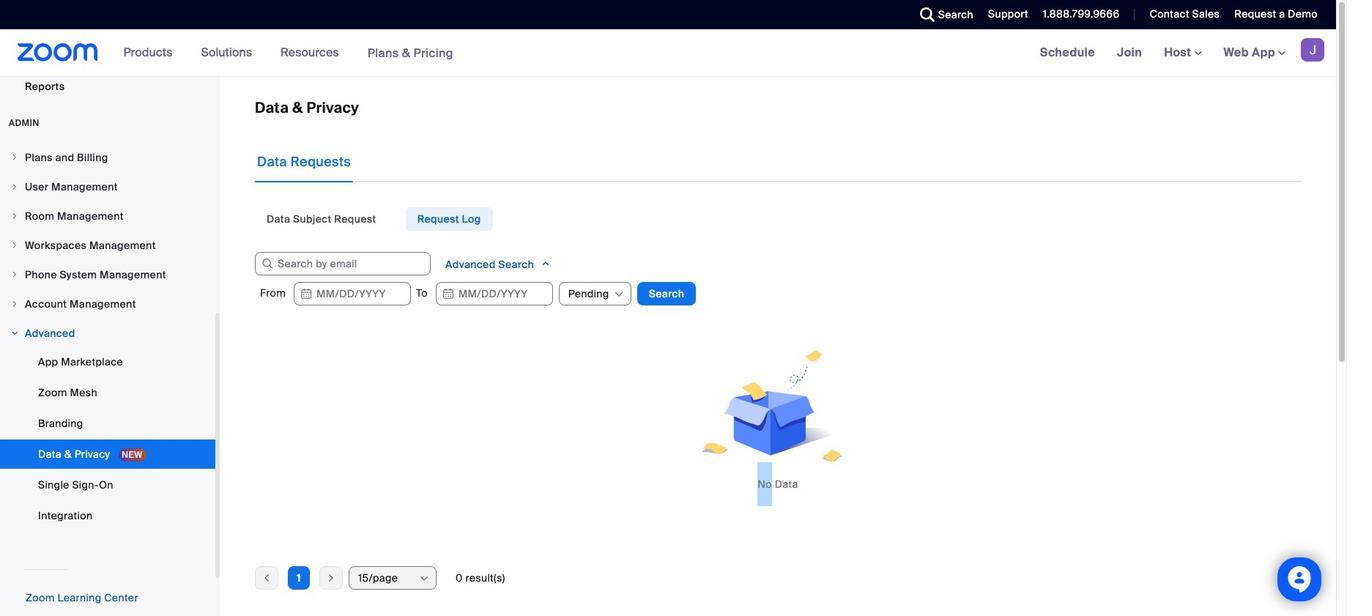 Task type: describe. For each thing, give the bounding box(es) containing it.
contact
[[1150, 7, 1190, 21]]

zoom logo image
[[18, 43, 98, 62]]

system
[[60, 268, 97, 281]]

right image for phone system management
[[10, 270, 19, 279]]

0 horizontal spatial search button
[[637, 282, 696, 306]]

zoom mesh
[[38, 386, 98, 399]]

log
[[462, 212, 481, 226]]

workspaces
[[25, 239, 87, 252]]

right image for workspaces management
[[10, 241, 19, 250]]

1 horizontal spatial data & privacy
[[255, 98, 359, 117]]

admin menu menu
[[0, 144, 215, 533]]

join
[[1117, 45, 1142, 60]]

zoom for zoom mesh
[[38, 386, 67, 399]]

reports
[[25, 80, 65, 93]]

resources
[[281, 45, 339, 60]]

branding link
[[0, 409, 215, 438]]

banner containing products
[[0, 29, 1336, 77]]

phone system management
[[25, 268, 166, 281]]

advanced search button
[[434, 252, 563, 276]]

1
[[297, 572, 301, 585]]

pending
[[568, 287, 609, 300]]

advanced menu item
[[0, 319, 215, 347]]

on
[[99, 478, 113, 492]]

data subject request tab
[[255, 207, 388, 231]]

advanced for advanced
[[25, 327, 75, 340]]

from
[[260, 286, 289, 300]]

management for room management
[[57, 210, 124, 223]]

data & privacy link
[[0, 440, 215, 469]]

resources button
[[281, 29, 346, 76]]

0 result(s)
[[456, 572, 505, 585]]

web app
[[1224, 45, 1276, 60]]

meetings navigation
[[1029, 29, 1336, 77]]

room
[[25, 210, 54, 223]]

contact sales
[[1150, 7, 1220, 21]]

show options image
[[418, 573, 430, 585]]

15/page button
[[358, 567, 418, 589]]

no data
[[758, 478, 798, 491]]

room management menu item
[[0, 202, 215, 230]]

no
[[758, 478, 772, 491]]

web app button
[[1224, 45, 1286, 60]]

app marketplace link
[[0, 347, 215, 377]]

zoom for zoom learning center
[[26, 591, 55, 604]]

products
[[124, 45, 172, 60]]

zoom learning center link
[[26, 591, 138, 604]]

host button
[[1164, 45, 1202, 60]]

single sign-on
[[38, 478, 113, 492]]

search inside dropdown button
[[498, 258, 534, 271]]

product information navigation
[[113, 29, 464, 77]]

Search by email text field
[[255, 252, 431, 276]]

branding
[[38, 417, 83, 430]]

data for data subject request tab
[[267, 212, 290, 226]]

app marketplace
[[38, 355, 123, 369]]

data for data requests tab
[[257, 153, 287, 171]]

account
[[25, 297, 67, 311]]

1 horizontal spatial &
[[293, 98, 303, 117]]

app inside meetings navigation
[[1252, 45, 1276, 60]]

right image for advanced
[[10, 329, 19, 338]]

up image
[[541, 256, 551, 271]]

to
[[416, 286, 431, 300]]

integration
[[38, 509, 93, 522]]

data for the data & privacy link
[[38, 448, 61, 461]]

account management
[[25, 297, 136, 311]]

schedule
[[1040, 45, 1095, 60]]

learning
[[57, 591, 101, 604]]

& inside product information navigation
[[402, 45, 411, 60]]

and
[[55, 151, 74, 164]]

advanced menu
[[0, 347, 215, 532]]

data & privacy inside advanced menu
[[38, 448, 113, 461]]

2 horizontal spatial search
[[938, 8, 974, 21]]

0
[[456, 572, 463, 585]]

a
[[1279, 7, 1285, 21]]



Task type: locate. For each thing, give the bounding box(es) containing it.
data left requests
[[257, 153, 287, 171]]

pending button
[[568, 283, 612, 305]]

privacy up requests
[[307, 98, 359, 117]]

data left subject
[[267, 212, 290, 226]]

& inside advanced menu
[[64, 448, 72, 461]]

data requests tab
[[255, 141, 353, 182]]

plans & pricing link
[[368, 45, 453, 60], [368, 45, 453, 60]]

search
[[938, 8, 974, 21], [498, 258, 534, 271], [649, 287, 685, 300]]

profile picture image
[[1301, 38, 1325, 62]]

0 vertical spatial plans
[[368, 45, 399, 60]]

0 vertical spatial search
[[938, 8, 974, 21]]

0 vertical spatial data & privacy
[[255, 98, 359, 117]]

data up single
[[38, 448, 61, 461]]

plans left and
[[25, 151, 53, 164]]

schedule link
[[1029, 29, 1106, 76]]

request left a
[[1235, 7, 1277, 21]]

plans for plans and billing
[[25, 151, 53, 164]]

center
[[104, 591, 138, 604]]

right image
[[10, 153, 19, 162], [10, 329, 19, 338]]

admin
[[9, 117, 39, 129]]

1.888.799.9666
[[1043, 7, 1120, 21]]

search button right show options icon
[[637, 282, 696, 306]]

contact sales link
[[1139, 0, 1224, 29], [1150, 7, 1220, 21]]

1 horizontal spatial advanced
[[445, 258, 496, 271]]

1 horizontal spatial date picker text field
[[436, 282, 553, 306]]

data & privacy
[[255, 98, 359, 117], [38, 448, 113, 461]]

management up the advanced menu item
[[70, 297, 136, 311]]

request
[[1235, 7, 1277, 21], [334, 212, 376, 226], [417, 212, 459, 226]]

data inside tab
[[257, 153, 287, 171]]

request for request log
[[417, 212, 459, 226]]

right image inside "user management" menu item
[[10, 182, 19, 191]]

single
[[38, 478, 69, 492]]

marketplace
[[61, 355, 123, 369]]

advanced
[[445, 258, 496, 271], [25, 327, 75, 340]]

app inside advanced menu
[[38, 355, 58, 369]]

right image inside phone system management menu item
[[10, 270, 19, 279]]

data inside tab
[[267, 212, 290, 226]]

management down billing
[[51, 180, 118, 193]]

search left up image
[[498, 258, 534, 271]]

right image
[[10, 182, 19, 191], [10, 212, 19, 221], [10, 241, 19, 250], [10, 270, 19, 279], [10, 300, 19, 308]]

0 vertical spatial search button
[[909, 0, 977, 29]]

user
[[25, 180, 49, 193]]

& up data requests tab
[[293, 98, 303, 117]]

right image for plans and billing
[[10, 153, 19, 162]]

5 right image from the top
[[10, 300, 19, 308]]

privacy up sign-
[[74, 448, 110, 461]]

products button
[[124, 29, 179, 76]]

request left log on the left of page
[[417, 212, 459, 226]]

0 horizontal spatial request
[[334, 212, 376, 226]]

date picker text field for from
[[294, 282, 411, 306]]

user management
[[25, 180, 118, 193]]

sign-
[[72, 478, 99, 492]]

& down branding
[[64, 448, 72, 461]]

1 horizontal spatial app
[[1252, 45, 1276, 60]]

plans and billing
[[25, 151, 108, 164]]

solutions button
[[201, 29, 259, 76]]

zoom left 'mesh'
[[38, 386, 67, 399]]

zoom inside advanced menu
[[38, 386, 67, 399]]

request inside tab
[[334, 212, 376, 226]]

management down room management menu item
[[89, 239, 156, 252]]

2 date picker text field from the left
[[436, 282, 553, 306]]

1 right image from the top
[[10, 182, 19, 191]]

0 horizontal spatial app
[[38, 355, 58, 369]]

management
[[51, 180, 118, 193], [57, 210, 124, 223], [89, 239, 156, 252], [100, 268, 166, 281], [70, 297, 136, 311]]

1 horizontal spatial plans
[[368, 45, 399, 60]]

request a demo link
[[1224, 0, 1336, 29], [1235, 7, 1318, 21]]

1 button
[[288, 566, 310, 590]]

phone
[[25, 268, 57, 281]]

0 vertical spatial zoom
[[38, 386, 67, 399]]

billing
[[77, 151, 108, 164]]

advanced inside menu item
[[25, 327, 75, 340]]

data & privacy up data requests tab
[[255, 98, 359, 117]]

right image inside the workspaces management menu item
[[10, 241, 19, 250]]

zoom mesh link
[[0, 378, 215, 407]]

plans for plans & pricing
[[368, 45, 399, 60]]

0 horizontal spatial &
[[64, 448, 72, 461]]

right image left account
[[10, 300, 19, 308]]

right image for user management
[[10, 182, 19, 191]]

2 horizontal spatial request
[[1235, 7, 1277, 21]]

right image left room
[[10, 212, 19, 221]]

integration link
[[0, 501, 215, 530]]

app
[[1252, 45, 1276, 60], [38, 355, 58, 369]]

&
[[402, 45, 411, 60], [293, 98, 303, 117], [64, 448, 72, 461]]

result(s)
[[466, 572, 505, 585]]

2 right image from the top
[[10, 212, 19, 221]]

search button
[[909, 0, 977, 29], [637, 282, 696, 306]]

show options image
[[613, 289, 625, 300]]

0 vertical spatial right image
[[10, 153, 19, 162]]

0 vertical spatial &
[[402, 45, 411, 60]]

data & privacy up single sign-on
[[38, 448, 113, 461]]

4 right image from the top
[[10, 270, 19, 279]]

date picker text field for to
[[436, 282, 553, 306]]

privacy inside advanced menu
[[74, 448, 110, 461]]

support
[[988, 7, 1029, 21]]

management up account management menu item on the left
[[100, 268, 166, 281]]

1 vertical spatial search button
[[637, 282, 696, 306]]

demo
[[1288, 7, 1318, 21]]

plans left pricing
[[368, 45, 399, 60]]

right image for room management
[[10, 212, 19, 221]]

2 vertical spatial search
[[649, 287, 685, 300]]

next page image
[[320, 572, 342, 585]]

right image inside room management menu item
[[10, 212, 19, 221]]

1 vertical spatial app
[[38, 355, 58, 369]]

0 horizontal spatial search
[[498, 258, 534, 271]]

advanced down account
[[25, 327, 75, 340]]

reports link
[[0, 72, 215, 101]]

request log
[[417, 212, 481, 226]]

banner
[[0, 29, 1336, 77]]

0 horizontal spatial privacy
[[74, 448, 110, 461]]

request inside tab
[[417, 212, 459, 226]]

1.888.799.9666 button
[[1032, 0, 1124, 29], [1043, 7, 1120, 21]]

right image left phone
[[10, 270, 19, 279]]

2 vertical spatial &
[[64, 448, 72, 461]]

account management menu item
[[0, 290, 215, 318]]

subject
[[293, 212, 332, 226]]

0 horizontal spatial plans
[[25, 151, 53, 164]]

0 vertical spatial advanced
[[445, 258, 496, 271]]

1 vertical spatial zoom
[[26, 591, 55, 604]]

plans and billing menu item
[[0, 144, 215, 171]]

Date Picker text field
[[294, 282, 411, 306], [436, 282, 553, 306]]

app right web
[[1252, 45, 1276, 60]]

1 vertical spatial privacy
[[74, 448, 110, 461]]

0 horizontal spatial data & privacy
[[38, 448, 113, 461]]

1 vertical spatial advanced
[[25, 327, 75, 340]]

plans inside product information navigation
[[368, 45, 399, 60]]

management for user management
[[51, 180, 118, 193]]

right image inside plans and billing 'menu item'
[[10, 153, 19, 162]]

1 vertical spatial data & privacy
[[38, 448, 113, 461]]

date picker text field down the advanced search
[[436, 282, 553, 306]]

0 horizontal spatial advanced
[[25, 327, 75, 340]]

zoom
[[38, 386, 67, 399], [26, 591, 55, 604]]

management up workspaces management
[[57, 210, 124, 223]]

1 right image from the top
[[10, 153, 19, 162]]

0 vertical spatial app
[[1252, 45, 1276, 60]]

search right show options icon
[[649, 287, 685, 300]]

date picker text field down search by email text box
[[294, 282, 411, 306]]

request log tab
[[406, 207, 493, 231]]

data
[[255, 98, 289, 117], [257, 153, 287, 171], [267, 212, 290, 226], [38, 448, 61, 461], [775, 478, 798, 491]]

mesh
[[70, 386, 98, 399]]

single sign-on link
[[0, 470, 215, 500]]

right image left workspaces
[[10, 241, 19, 250]]

join link
[[1106, 29, 1153, 76]]

sales
[[1192, 7, 1220, 21]]

1 vertical spatial plans
[[25, 151, 53, 164]]

solutions
[[201, 45, 252, 60]]

advanced for advanced search
[[445, 258, 496, 271]]

zoom learning center
[[26, 591, 138, 604]]

request for request a demo
[[1235, 7, 1277, 21]]

advanced inside dropdown button
[[445, 258, 496, 271]]

room management
[[25, 210, 124, 223]]

zoom left learning
[[26, 591, 55, 604]]

support link
[[977, 0, 1032, 29], [988, 7, 1029, 21]]

tabs of data requests tab list
[[255, 207, 493, 231]]

data down product information navigation
[[255, 98, 289, 117]]

1 horizontal spatial search button
[[909, 0, 977, 29]]

1 vertical spatial &
[[293, 98, 303, 117]]

1 vertical spatial search
[[498, 258, 534, 271]]

0 vertical spatial privacy
[[307, 98, 359, 117]]

1 horizontal spatial privacy
[[307, 98, 359, 117]]

data right the no
[[775, 478, 798, 491]]

side navigation navigation
[[0, 0, 220, 616]]

plans & pricing
[[368, 45, 453, 60]]

data inside advanced menu
[[38, 448, 61, 461]]

0 horizontal spatial date picker text field
[[294, 282, 411, 306]]

app up "zoom mesh"
[[38, 355, 58, 369]]

advanced search
[[445, 258, 537, 271]]

management for workspaces management
[[89, 239, 156, 252]]

right image inside the advanced menu item
[[10, 329, 19, 338]]

workspaces management
[[25, 239, 156, 252]]

& left pricing
[[402, 45, 411, 60]]

1 horizontal spatial search
[[649, 287, 685, 300]]

1 date picker text field from the left
[[294, 282, 411, 306]]

host
[[1164, 45, 1195, 60]]

1 vertical spatial right image
[[10, 329, 19, 338]]

right image inside account management menu item
[[10, 300, 19, 308]]

2 right image from the top
[[10, 329, 19, 338]]

privacy
[[307, 98, 359, 117], [74, 448, 110, 461]]

phone system management menu item
[[0, 261, 215, 289]]

advanced down log on the left of page
[[445, 258, 496, 271]]

search left support
[[938, 8, 974, 21]]

3 right image from the top
[[10, 241, 19, 250]]

user management menu item
[[0, 173, 215, 201]]

request a demo
[[1235, 7, 1318, 21]]

15/page
[[358, 572, 398, 585]]

pricing
[[414, 45, 453, 60]]

plans
[[368, 45, 399, 60], [25, 151, 53, 164]]

right image for account management
[[10, 300, 19, 308]]

search button left support
[[909, 0, 977, 29]]

web
[[1224, 45, 1249, 60]]

1 horizontal spatial request
[[417, 212, 459, 226]]

request right subject
[[334, 212, 376, 226]]

workspaces management menu item
[[0, 232, 215, 259]]

right image left user
[[10, 182, 19, 191]]

2 horizontal spatial &
[[402, 45, 411, 60]]

data subject request
[[267, 212, 376, 226]]

requests
[[291, 153, 351, 171]]

data requests
[[257, 153, 351, 171]]

previous page image
[[256, 572, 278, 585]]

management for account management
[[70, 297, 136, 311]]

plans inside plans and billing 'menu item'
[[25, 151, 53, 164]]

management inside menu item
[[89, 239, 156, 252]]



Task type: vqa. For each thing, say whether or not it's contained in the screenshot.
topmost You
no



